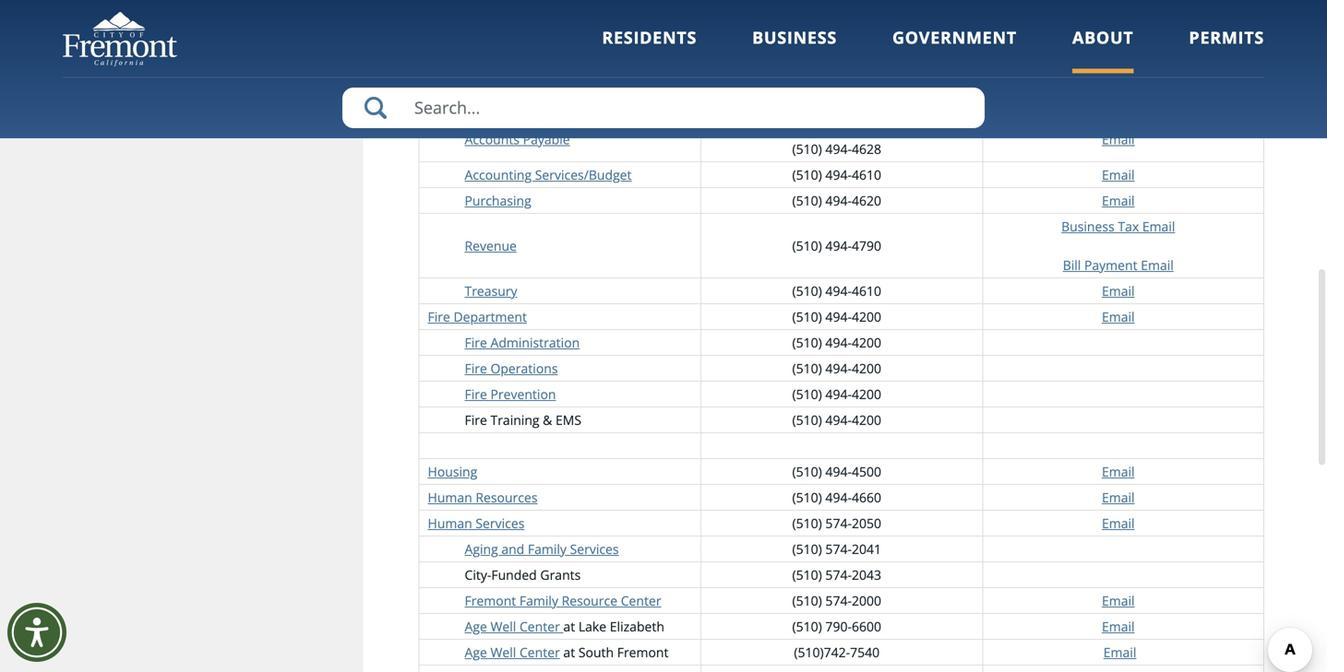 Task type: vqa. For each thing, say whether or not it's contained in the screenshot.
494- corresponding to Accounting Services/Budget
yes



Task type: locate. For each thing, give the bounding box(es) containing it.
email link for human resources
[[1102, 489, 1135, 507]]

fire training & ems
[[465, 412, 582, 429]]

494- for fire department
[[826, 308, 852, 326]]

2 human from the top
[[428, 515, 472, 532]]

(510) 790-6600
[[793, 618, 882, 636]]

well down age well center at lake elizabeth
[[491, 644, 516, 662]]

(510) 494-4610 for treasury
[[793, 282, 882, 300]]

center up elizabeth at the bottom of the page
[[621, 592, 661, 610]]

1 at from the top
[[563, 618, 575, 636]]

1 vertical spatial (510) 494-4610
[[793, 282, 882, 300]]

fire operations link
[[465, 360, 558, 377]]

1 vertical spatial services
[[476, 515, 525, 532]]

fire operations
[[465, 360, 558, 377]]

494- for accounting services/budget
[[826, 166, 852, 184]]

4 4200 from the top
[[852, 386, 882, 403]]

0 vertical spatial age well center link
[[465, 618, 560, 636]]

housing
[[428, 463, 477, 481]]

0 vertical spatial 4610
[[852, 166, 882, 184]]

well for age well center at lake elizabeth
[[491, 618, 516, 636]]

(510) for revenue
[[793, 237, 822, 255]]

2 574- from the top
[[826, 541, 852, 558]]

services/budget
[[535, 166, 632, 184]]

human resources
[[428, 489, 538, 507]]

business tax email
[[1062, 218, 1175, 235]]

0 vertical spatial (510) 494-4610
[[793, 166, 882, 184]]

5 4200 from the top
[[852, 412, 882, 429]]

2050
[[852, 515, 882, 532]]

9 494- from the top
[[826, 308, 852, 326]]

494- for human resources
[[826, 489, 852, 507]]

17 (510) from the top
[[793, 515, 822, 532]]

services
[[519, 69, 568, 87], [476, 515, 525, 532], [570, 541, 619, 558]]

human for human resources
[[428, 489, 472, 507]]

email link for engineering
[[1102, 43, 1135, 61]]

center down fremont family resource center link
[[520, 618, 560, 636]]

0 vertical spatial department
[[478, 95, 551, 112]]

(510) for human resources
[[793, 489, 822, 507]]

0 vertical spatial age
[[465, 618, 487, 636]]

housing link
[[428, 463, 477, 481]]

well
[[491, 618, 516, 636], [491, 644, 516, 662]]

department down the treasury
[[454, 308, 527, 326]]

0 vertical spatial well
[[491, 618, 516, 636]]

at for at south fremont
[[563, 644, 575, 662]]

0 vertical spatial services
[[519, 69, 568, 87]]

1 494- from the top
[[826, 43, 852, 61]]

(510)
[[793, 17, 822, 35], [793, 43, 822, 61], [793, 69, 822, 87], [793, 121, 822, 138], [793, 140, 822, 158], [793, 166, 822, 184], [793, 192, 822, 209], [793, 237, 822, 255], [793, 282, 822, 300], [793, 308, 822, 326], [793, 334, 822, 352], [793, 360, 822, 377], [793, 386, 822, 403], [793, 412, 822, 429], [793, 463, 822, 481], [793, 489, 822, 507], [793, 515, 822, 532], [793, 541, 822, 558], [793, 567, 822, 584], [793, 592, 822, 610], [793, 618, 822, 636]]

treasury link
[[465, 282, 517, 300]]

1 horizontal spatial business
[[1062, 218, 1115, 235]]

3 4200 from the top
[[852, 360, 882, 377]]

2 494- from the top
[[826, 69, 852, 87]]

2041
[[852, 541, 882, 558]]

fire for fire training & ems
[[465, 412, 487, 429]]

574- up the 790-
[[826, 592, 852, 610]]

1 vertical spatial fremont
[[617, 644, 669, 662]]

grants
[[540, 567, 581, 584]]

business up (510) 494-4570
[[752, 26, 837, 49]]

email for human services
[[1102, 515, 1135, 532]]

(510) for treasury
[[793, 282, 822, 300]]

6 494- from the top
[[826, 192, 852, 209]]

(510) 494-4200 for fire prevention
[[793, 386, 882, 403]]

4 494- from the top
[[826, 140, 852, 158]]

12 (510) from the top
[[793, 360, 822, 377]]

well down funded
[[491, 618, 516, 636]]

7 494- from the top
[[826, 237, 852, 255]]

4200 for administration
[[852, 334, 882, 352]]

email for economic development
[[1102, 17, 1135, 35]]

city-funded grants
[[465, 567, 581, 584]]

services down development
[[519, 69, 568, 87]]

2 age from the top
[[465, 644, 487, 662]]

3 (510) from the top
[[793, 69, 822, 87]]

574- down (510) 574-2050
[[826, 541, 852, 558]]

0 vertical spatial at
[[563, 618, 575, 636]]

4627
[[852, 121, 882, 138]]

finance department link
[[428, 95, 551, 112]]

environmental
[[428, 69, 516, 87]]

operations
[[491, 360, 558, 377]]

4 (510) from the top
[[793, 121, 822, 138]]

(510) for fire prevention
[[793, 386, 822, 403]]

(510) 494-4200 for fire operations
[[793, 360, 882, 377]]

2 at from the top
[[563, 644, 575, 662]]

4610 down 4628
[[852, 166, 882, 184]]

2 4610 from the top
[[852, 282, 882, 300]]

business left tax
[[1062, 218, 1115, 235]]

0 vertical spatial human
[[428, 489, 472, 507]]

fire for fire administration
[[465, 334, 487, 352]]

1 (510) 494-4610 from the top
[[793, 166, 882, 184]]

14 494- from the top
[[826, 463, 852, 481]]

fire for fire department
[[428, 308, 450, 326]]

fremont down elizabeth at the bottom of the page
[[617, 644, 669, 662]]

4 574- from the top
[[826, 592, 852, 610]]

department for fire department
[[454, 308, 527, 326]]

2 (510) from the top
[[793, 43, 822, 61]]

2 well from the top
[[491, 644, 516, 662]]

development
[[489, 17, 571, 35]]

574- for 2000
[[826, 592, 852, 610]]

email link for economic development
[[1102, 17, 1135, 35]]

at left lake
[[563, 618, 575, 636]]

1 (510) 494-4200 from the top
[[793, 308, 882, 326]]

human services link
[[428, 515, 525, 532]]

2 4200 from the top
[[852, 334, 882, 352]]

(510) 494-4610
[[793, 166, 882, 184], [793, 282, 882, 300]]

1 well from the top
[[491, 618, 516, 636]]

16 (510) from the top
[[793, 489, 822, 507]]

funded
[[491, 567, 537, 584]]

1 age from the top
[[465, 618, 487, 636]]

4790
[[852, 237, 882, 255]]

1 (510) from the top
[[793, 17, 822, 35]]

email for environmental services
[[1102, 69, 1135, 87]]

services for environmental services
[[519, 69, 568, 87]]

at down age well center at lake elizabeth
[[563, 644, 575, 662]]

services down resources
[[476, 515, 525, 532]]

(510) 494-4610 up '(510) 494-4620'
[[793, 166, 882, 184]]

fire
[[428, 308, 450, 326], [465, 334, 487, 352], [465, 360, 487, 377], [465, 386, 487, 403], [465, 412, 487, 429]]

1 vertical spatial 4610
[[852, 282, 882, 300]]

human up aging
[[428, 515, 472, 532]]

(510) 494-4627 (510) 494-4628
[[793, 121, 882, 158]]

2 (510) 494-4610 from the top
[[793, 282, 882, 300]]

email for engineering
[[1102, 43, 1135, 61]]

1 vertical spatial center
[[520, 618, 560, 636]]

4610
[[852, 166, 882, 184], [852, 282, 882, 300]]

8 494- from the top
[[826, 282, 852, 300]]

human
[[428, 489, 472, 507], [428, 515, 472, 532]]

email link for fremont family resource center
[[1102, 592, 1135, 610]]

department
[[478, 95, 551, 112], [454, 308, 527, 326]]

business link
[[752, 26, 837, 73]]

(510) 494-4610 for accounting services/budget
[[793, 166, 882, 184]]

4610 for treasury
[[852, 282, 882, 300]]

10 494- from the top
[[826, 334, 852, 352]]

494- for engineering
[[826, 43, 852, 61]]

2 vertical spatial center
[[520, 644, 560, 662]]

permits
[[1189, 26, 1265, 49]]

1 4610 from the top
[[852, 166, 882, 184]]

3 (510) 494-4200 from the top
[[793, 360, 882, 377]]

(510) 284-4020
[[793, 17, 882, 35]]

2 age well center link from the top
[[465, 644, 560, 662]]

age for age well center at south fremont
[[465, 644, 487, 662]]

residents link
[[602, 26, 697, 73]]

8 (510) from the top
[[793, 237, 822, 255]]

center for at south fremont
[[520, 644, 560, 662]]

11 (510) from the top
[[793, 334, 822, 352]]

4200 for operations
[[852, 360, 882, 377]]

1 4200 from the top
[[852, 308, 882, 326]]

age
[[465, 618, 487, 636], [465, 644, 487, 662]]

accounting services/budget
[[465, 166, 632, 184]]

0 vertical spatial business
[[752, 26, 837, 49]]

494- for fire operations
[[826, 360, 852, 377]]

494- for revenue
[[826, 237, 852, 255]]

about link
[[1073, 26, 1134, 73]]

fremont down city- at the left bottom of page
[[465, 592, 516, 610]]

1 vertical spatial well
[[491, 644, 516, 662]]

2000
[[852, 592, 882, 610]]

(510) 494-4200 for fire department
[[793, 308, 882, 326]]

department down environmental services
[[478, 95, 551, 112]]

3 574- from the top
[[826, 567, 852, 584]]

20 (510) from the top
[[793, 592, 822, 610]]

services for human services
[[476, 515, 525, 532]]

email link for environmental services
[[1102, 69, 1135, 87]]

15 494- from the top
[[826, 489, 852, 507]]

1 vertical spatial human
[[428, 515, 472, 532]]

center
[[621, 592, 661, 610], [520, 618, 560, 636], [520, 644, 560, 662]]

11 494- from the top
[[826, 360, 852, 377]]

lake
[[579, 618, 607, 636]]

resources
[[476, 489, 538, 507]]

5 494- from the top
[[826, 166, 852, 184]]

age well center at south fremont
[[465, 644, 669, 662]]

4200
[[852, 308, 882, 326], [852, 334, 882, 352], [852, 360, 882, 377], [852, 386, 882, 403], [852, 412, 882, 429]]

(510) 494-4610 down (510) 494-4790
[[793, 282, 882, 300]]

494- for housing
[[826, 463, 852, 481]]

bill payment email
[[1063, 256, 1174, 274]]

2043
[[852, 567, 882, 584]]

family down city-funded grants
[[520, 592, 558, 610]]

resource
[[562, 592, 618, 610]]

13 494- from the top
[[826, 412, 852, 429]]

family up grants
[[528, 541, 567, 558]]

494-
[[826, 43, 852, 61], [826, 69, 852, 87], [826, 121, 852, 138], [826, 140, 852, 158], [826, 166, 852, 184], [826, 192, 852, 209], [826, 237, 852, 255], [826, 282, 852, 300], [826, 308, 852, 326], [826, 334, 852, 352], [826, 360, 852, 377], [826, 386, 852, 403], [826, 412, 852, 429], [826, 463, 852, 481], [826, 489, 852, 507]]

1 vertical spatial business
[[1062, 218, 1115, 235]]

email for housing
[[1102, 463, 1135, 481]]

2 (510) 494-4200 from the top
[[793, 334, 882, 352]]

services up grants
[[570, 541, 619, 558]]

4020
[[852, 17, 882, 35]]

1 vertical spatial department
[[454, 308, 527, 326]]

1 574- from the top
[[826, 515, 852, 532]]

494- for fire administration
[[826, 334, 852, 352]]

accounts
[[465, 130, 520, 148]]

15 (510) from the top
[[793, 463, 822, 481]]

6 (510) from the top
[[793, 166, 822, 184]]

fremont
[[465, 592, 516, 610], [617, 644, 669, 662]]

1 human from the top
[[428, 489, 472, 507]]

790-
[[826, 618, 852, 636]]

age for age well center at lake elizabeth
[[465, 618, 487, 636]]

4200 for prevention
[[852, 386, 882, 403]]

age well center at lake elizabeth
[[465, 618, 665, 636]]

business for business tax email
[[1062, 218, 1115, 235]]

0 horizontal spatial business
[[752, 26, 837, 49]]

email
[[1102, 17, 1135, 35], [1102, 43, 1135, 61], [1102, 69, 1135, 87], [1102, 95, 1135, 112], [1102, 130, 1135, 148], [1102, 166, 1135, 184], [1102, 192, 1135, 209], [1143, 218, 1175, 235], [1141, 256, 1174, 274], [1102, 282, 1135, 300], [1102, 308, 1135, 326], [1102, 463, 1135, 481], [1102, 489, 1135, 507], [1102, 515, 1135, 532], [1102, 592, 1135, 610], [1102, 618, 1135, 636], [1104, 644, 1137, 662]]

permits link
[[1189, 26, 1265, 73]]

10 (510) from the top
[[793, 308, 822, 326]]

human for human services
[[428, 515, 472, 532]]

4 (510) 494-4200 from the top
[[793, 386, 882, 403]]

9 (510) from the top
[[793, 282, 822, 300]]

fire prevention link
[[465, 386, 556, 403]]

1 vertical spatial at
[[563, 644, 575, 662]]

government link
[[893, 26, 1017, 73]]

574- up (510) 574-2000 on the bottom
[[826, 567, 852, 584]]

city-
[[465, 567, 491, 584]]

bill payment email link
[[1063, 256, 1174, 274]]

accounting
[[465, 166, 532, 184]]

1 vertical spatial age well center link
[[465, 644, 560, 662]]

1 age well center link from the top
[[465, 618, 560, 636]]

4500
[[852, 463, 882, 481]]

business
[[752, 26, 837, 49], [1062, 218, 1115, 235]]

18 (510) from the top
[[793, 541, 822, 558]]

(510) 494-4200
[[793, 308, 882, 326], [793, 334, 882, 352], [793, 360, 882, 377], [793, 386, 882, 403], [793, 412, 882, 429]]

human down housing
[[428, 489, 472, 507]]

family
[[528, 541, 567, 558], [520, 592, 558, 610]]

0 vertical spatial fremont
[[465, 592, 516, 610]]

4200 for department
[[852, 308, 882, 326]]

center down age well center at lake elizabeth
[[520, 644, 560, 662]]

accounts payable link
[[465, 130, 570, 148]]

business for business
[[752, 26, 837, 49]]

574- down (510) 494-4660
[[826, 515, 852, 532]]

ems
[[556, 412, 582, 429]]

age well center link down funded
[[465, 618, 560, 636]]

13 (510) from the top
[[793, 386, 822, 403]]

7 (510) from the top
[[793, 192, 822, 209]]

12 494- from the top
[[826, 386, 852, 403]]

1 vertical spatial age
[[465, 644, 487, 662]]

(510) for human services
[[793, 515, 822, 532]]

at
[[563, 618, 575, 636], [563, 644, 575, 662]]

4610 down 4790
[[852, 282, 882, 300]]

5 (510) from the top
[[793, 140, 822, 158]]

(510) for environmental services
[[793, 69, 822, 87]]

government
[[893, 26, 1017, 49]]

(510) for fremont family resource center
[[793, 592, 822, 610]]

tax
[[1118, 218, 1139, 235]]

age well center link down age well center at lake elizabeth
[[465, 644, 560, 662]]



Task type: describe. For each thing, give the bounding box(es) containing it.
engineering link
[[428, 43, 499, 61]]

19 (510) from the top
[[793, 567, 822, 584]]

494- for fire prevention
[[826, 386, 852, 403]]

1 horizontal spatial fremont
[[617, 644, 669, 662]]

fire administration
[[465, 334, 580, 352]]

574- for 2041
[[826, 541, 852, 558]]

email link for fire department
[[1102, 308, 1135, 326]]

4570
[[852, 69, 882, 87]]

(510) 494-4500
[[793, 463, 882, 481]]

(510) 494-4700
[[793, 43, 882, 61]]

(510) for engineering
[[793, 43, 822, 61]]

0 vertical spatial center
[[621, 592, 661, 610]]

email link for housing
[[1102, 463, 1135, 481]]

revenue link
[[465, 237, 517, 255]]

environmental services
[[428, 69, 568, 87]]

fire department link
[[428, 308, 527, 326]]

3 494- from the top
[[826, 121, 852, 138]]

south
[[579, 644, 614, 662]]

(510) 574-2043
[[793, 567, 882, 584]]

4700
[[852, 43, 882, 61]]

21 (510) from the top
[[793, 618, 822, 636]]

fire prevention
[[465, 386, 556, 403]]

accounts payable
[[465, 130, 570, 148]]

1 vertical spatial family
[[520, 592, 558, 610]]

email link for human services
[[1102, 515, 1135, 532]]

email link for treasury
[[1102, 282, 1135, 300]]

economic development
[[428, 17, 571, 35]]

fremont family resource center
[[465, 592, 661, 610]]

email for finance department
[[1102, 95, 1135, 112]]

engineering
[[428, 43, 499, 61]]

14 (510) from the top
[[793, 412, 822, 429]]

494- for purchasing
[[826, 192, 852, 209]]

(510) 494-4200 for fire administration
[[793, 334, 882, 352]]

&
[[543, 412, 552, 429]]

0 horizontal spatial fremont
[[465, 592, 516, 610]]

email for fremont family resource center
[[1102, 592, 1135, 610]]

training
[[491, 412, 540, 429]]

(510) for housing
[[793, 463, 822, 481]]

treasury
[[465, 282, 517, 300]]

at for at lake elizabeth
[[563, 618, 575, 636]]

purchasing link
[[465, 192, 531, 209]]

center for at lake elizabeth
[[520, 618, 560, 636]]

email for purchasing
[[1102, 192, 1135, 209]]

aging and family services
[[465, 541, 619, 558]]

494- for treasury
[[826, 282, 852, 300]]

(510) for fire department
[[793, 308, 822, 326]]

(510) 494-4790
[[793, 237, 882, 255]]

fire department
[[428, 308, 527, 326]]

email for accounting services/budget
[[1102, 166, 1135, 184]]

2 vertical spatial services
[[570, 541, 619, 558]]

aging and family services link
[[465, 541, 619, 558]]

284-
[[826, 17, 852, 35]]

administration
[[491, 334, 580, 352]]

department for finance department
[[478, 95, 551, 112]]

(510) for purchasing
[[793, 192, 822, 209]]

(510) for fire operations
[[793, 360, 822, 377]]

fire administration link
[[465, 334, 580, 352]]

email link for finance department
[[1102, 95, 1135, 112]]

(510) 574-2000
[[793, 592, 882, 610]]

(510) for fire administration
[[793, 334, 822, 352]]

(510) 494-4620
[[793, 192, 882, 209]]

Search text field
[[342, 88, 985, 128]]

human resources link
[[428, 489, 538, 507]]

fire for fire prevention
[[465, 386, 487, 403]]

email link for accounting services/budget
[[1102, 166, 1135, 184]]

4628
[[852, 140, 882, 158]]

0 vertical spatial family
[[528, 541, 567, 558]]

residents
[[602, 26, 697, 49]]

aging
[[465, 541, 498, 558]]

fremont family resource center link
[[465, 592, 661, 610]]

email for treasury
[[1102, 282, 1135, 300]]

(510) 494-4570
[[793, 69, 882, 87]]

574- for 2043
[[826, 567, 852, 584]]

(510)742-7540
[[794, 644, 880, 662]]

(510) 574-2050
[[793, 515, 882, 532]]

accounting services/budget link
[[465, 166, 632, 184]]

economic development link
[[428, 17, 571, 35]]

age well center link for age well center at lake elizabeth
[[465, 618, 560, 636]]

email link for accounts payable
[[1102, 130, 1135, 148]]

(510) 494-4660
[[793, 489, 882, 507]]

well for age well center at south fremont
[[491, 644, 516, 662]]

revenue
[[465, 237, 517, 255]]

email for human resources
[[1102, 489, 1135, 507]]

4610 for accounting services/budget
[[852, 166, 882, 184]]

6600
[[852, 618, 882, 636]]

4660
[[852, 489, 882, 507]]

494- for environmental services
[[826, 69, 852, 87]]

about
[[1073, 26, 1134, 49]]

finance department
[[428, 95, 551, 112]]

prevention
[[491, 386, 556, 403]]

(510) for accounting services/budget
[[793, 166, 822, 184]]

email for accounts payable
[[1102, 130, 1135, 148]]

(510) for economic development
[[793, 17, 822, 35]]

5 (510) 494-4200 from the top
[[793, 412, 882, 429]]

finance
[[428, 95, 474, 112]]

bill
[[1063, 256, 1081, 274]]

elizabeth
[[610, 618, 665, 636]]

(510) for aging and family services
[[793, 541, 822, 558]]

economic
[[428, 17, 486, 35]]

and
[[502, 541, 525, 558]]

(510)742-
[[794, 644, 850, 662]]

business tax email link
[[1062, 218, 1175, 235]]

574- for 2050
[[826, 515, 852, 532]]

4620
[[852, 192, 882, 209]]

purchasing
[[465, 192, 531, 209]]

7540
[[850, 644, 880, 662]]

(510) 574-2041
[[793, 541, 882, 558]]

payment
[[1085, 256, 1138, 274]]

fire for fire operations
[[465, 360, 487, 377]]

email for fire department
[[1102, 308, 1135, 326]]

payable
[[523, 130, 570, 148]]

age well center link for age well center at south fremont
[[465, 644, 560, 662]]

email link for purchasing
[[1102, 192, 1135, 209]]



